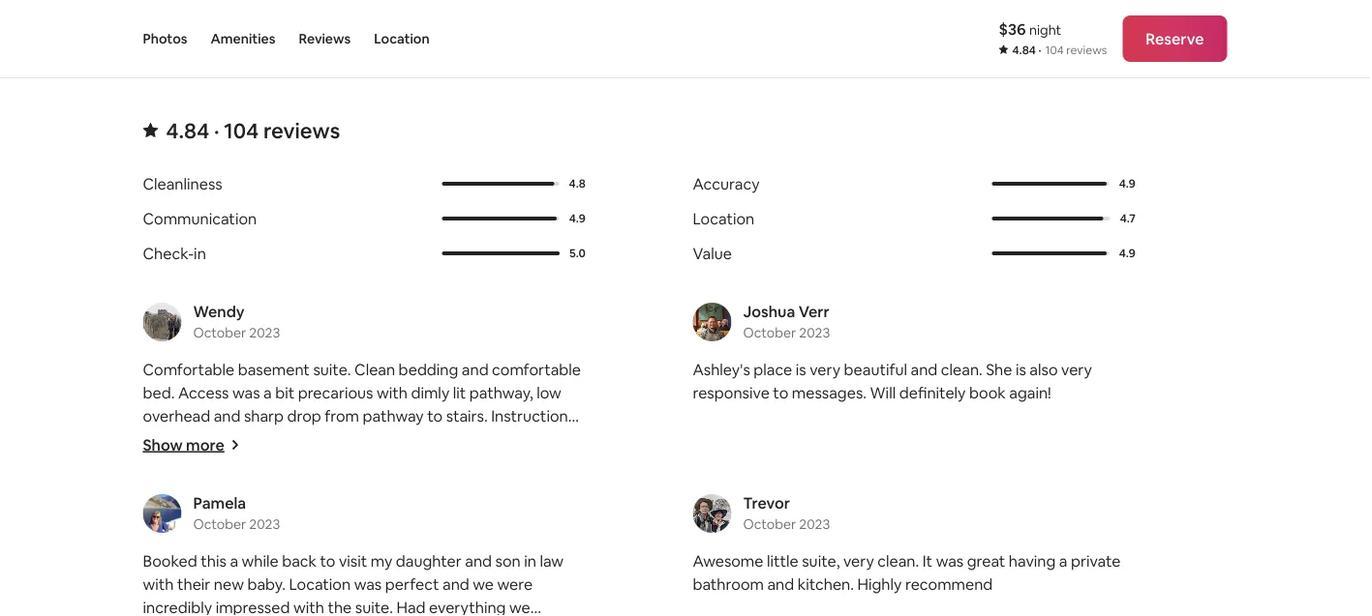 Task type: describe. For each thing, give the bounding box(es) containing it.
awesome
[[693, 552, 763, 571]]

1 horizontal spatial 4.84 · 104 reviews
[[1012, 43, 1107, 58]]

reviews button
[[299, 0, 351, 77]]

place
[[754, 360, 792, 380]]

good
[[182, 430, 220, 449]]

$36 night
[[999, 19, 1061, 39]]

low
[[537, 383, 561, 403]]

private
[[1071, 552, 1121, 571]]

definitely
[[899, 383, 966, 403]]

1 horizontal spatial 104
[[1045, 43, 1064, 58]]

2023 for pamela
[[249, 516, 280, 534]]

1 vertical spatial 4.84 · 104 reviews
[[166, 117, 340, 144]]

value
[[693, 244, 732, 263]]

nice
[[225, 453, 257, 473]]

bed.
[[143, 383, 175, 403]]

basement
[[238, 360, 310, 380]]

0 horizontal spatial 104
[[224, 117, 259, 144]]

cleanliness
[[143, 174, 222, 194]]

also inside ashley's place is very beautiful and clean. she is also very responsive to messages. will definitely book again!
[[1030, 360, 1058, 380]]

reserve button
[[1123, 15, 1227, 62]]

comfortable
[[143, 360, 235, 380]]

0 horizontal spatial ·
[[214, 117, 219, 144]]

dark.
[[186, 453, 222, 473]]

2023 for wendy
[[249, 324, 280, 342]]

supplies
[[216, 476, 274, 496]]

pathway
[[363, 406, 424, 426]]

october for pamela
[[193, 516, 246, 534]]

pathway,
[[469, 383, 533, 403]]

this for listing
[[1053, 3, 1076, 21]]

report
[[1006, 3, 1050, 21]]

while
[[242, 552, 279, 571]]

dimly
[[411, 383, 450, 403]]

will
[[870, 383, 896, 403]]

drop
[[287, 406, 321, 426]]

location button
[[374, 0, 430, 77]]

access
[[178, 383, 229, 403]]

fine
[[443, 430, 470, 449]]

it
[[923, 552, 933, 571]]

clean
[[354, 360, 395, 380]]

amenities
[[211, 30, 275, 47]]

is inside the 'comfortable basement suite. clean bedding and comfortable bed. access was a bit precarious with dimly lit pathway, low overhead and sharp drop from pathway to stairs. instructions were good so managing the entrance was fine but a bit tricky in the dark.   nice to have off street parking. some cooking essentials supplies which is also a bonus.'
[[322, 476, 333, 496]]

impressed
[[216, 598, 290, 616]]

beautiful
[[844, 360, 907, 380]]

book
[[969, 383, 1006, 403]]

everything
[[429, 598, 506, 616]]

a inside awesome little suite, very clean. it was great having a private bathroom and kitchen. highly recommend
[[1059, 552, 1067, 571]]

suite,
[[802, 552, 840, 571]]

was inside booked this a while back to visit my daughter and son in law with their new baby. location was perfect and we were incredibly impressed with the suite. had everything
[[354, 575, 382, 595]]

report this listing
[[1006, 3, 1117, 21]]

we
[[473, 575, 494, 595]]

with for their
[[143, 575, 174, 595]]

check-in
[[143, 244, 206, 263]]

communication
[[143, 209, 257, 229]]

$36
[[999, 19, 1026, 39]]

report this listing button
[[975, 3, 1117, 21]]

a up the sharp
[[263, 383, 272, 403]]

0 horizontal spatial bit
[[275, 383, 295, 403]]

bathroom
[[693, 575, 764, 595]]

4.9 for value
[[1119, 246, 1136, 261]]

comfortable
[[492, 360, 581, 380]]

booked
[[143, 552, 197, 571]]

1 horizontal spatial is
[[796, 360, 806, 380]]

5.0
[[569, 246, 586, 261]]

daughter
[[396, 552, 462, 571]]

was inside awesome little suite, very clean. it was great having a private bathroom and kitchen. highly recommend
[[936, 552, 964, 571]]

messages.
[[792, 383, 867, 403]]

street
[[340, 453, 383, 473]]

baby.
[[247, 575, 286, 595]]

pamela october 2023
[[193, 493, 280, 534]]

back
[[282, 552, 317, 571]]

and up lit
[[462, 360, 489, 380]]

amenities button
[[211, 0, 275, 77]]

great
[[967, 552, 1005, 571]]

trevor
[[743, 493, 790, 513]]

wendy
[[193, 302, 245, 322]]

this for a
[[201, 552, 227, 571]]

0 vertical spatial the
[[317, 430, 341, 449]]

2023 inside joshua verr october 2023
[[799, 324, 830, 342]]

show more
[[143, 435, 224, 455]]

booked this a while back to visit my daughter and son in law with their new baby. location was perfect and we were incredibly impressed with the suite. had everything 
[[143, 552, 566, 616]]

visit
[[339, 552, 367, 571]]

highly
[[857, 575, 902, 595]]

and up we
[[465, 552, 492, 571]]

pamela
[[193, 493, 246, 513]]

0 vertical spatial location
[[374, 30, 430, 47]]

show more button
[[143, 435, 240, 455]]

2 horizontal spatial location
[[693, 209, 754, 229]]

precarious
[[298, 383, 373, 403]]

more
[[186, 435, 224, 455]]

law
[[540, 552, 564, 571]]

perfect
[[385, 575, 439, 595]]

0 vertical spatial reviews
[[1066, 43, 1107, 58]]

listing
[[1079, 3, 1117, 21]]



Task type: locate. For each thing, give the bounding box(es) containing it.
location down "accuracy"
[[693, 209, 754, 229]]

4.9 up the 4.7
[[1119, 176, 1136, 191]]

0 horizontal spatial location
[[289, 575, 351, 595]]

104
[[1045, 43, 1064, 58], [224, 117, 259, 144]]

sharp
[[244, 406, 284, 426]]

in left the "law"
[[524, 552, 536, 571]]

1 vertical spatial 104
[[224, 117, 259, 144]]

the down 'visit'
[[328, 598, 352, 616]]

was right it
[[936, 552, 964, 571]]

0 horizontal spatial reviews
[[263, 117, 340, 144]]

and up definitely
[[911, 360, 938, 380]]

4.9 down the 4.7
[[1119, 246, 1136, 261]]

4.9
[[1119, 176, 1136, 191], [569, 211, 586, 226], [1119, 246, 1136, 261]]

responsive
[[693, 383, 770, 403]]

to left 'visit'
[[320, 552, 335, 571]]

1 vertical spatial were
[[497, 575, 533, 595]]

very
[[810, 360, 841, 380], [1061, 360, 1092, 380], [843, 552, 874, 571]]

having
[[1009, 552, 1056, 571]]

entrance
[[345, 430, 409, 449]]

4.84 up cleanliness
[[166, 117, 209, 144]]

comfortable basement suite. clean bedding and comfortable bed. access was a bit precarious with dimly lit pathway, low overhead and sharp drop from pathway to stairs. instructions were good so managing the entrance was fine but a bit tricky in the dark.   nice to have off street parking. some cooking essentials supplies which is also a bonus.
[[143, 360, 581, 496]]

1 vertical spatial location
[[693, 209, 754, 229]]

suite. up "precarious"
[[313, 360, 351, 380]]

october down pamela
[[193, 516, 246, 534]]

0 vertical spatial this
[[1053, 3, 1076, 21]]

essentials
[[143, 476, 212, 496]]

2 vertical spatial 4.9
[[1119, 246, 1136, 261]]

very inside awesome little suite, very clean. it was great having a private bathroom and kitchen. highly recommend
[[843, 552, 874, 571]]

0 vertical spatial in
[[194, 244, 206, 263]]

very for awesome little suite, very clean. it was great having a private bathroom and kitchen. highly recommend
[[843, 552, 874, 571]]

2023 inside pamela october 2023
[[249, 516, 280, 534]]

bit up cooking
[[513, 430, 533, 449]]

to down dimly on the left of page
[[427, 406, 443, 426]]

pamela image
[[143, 495, 182, 534]]

4.8
[[569, 176, 586, 191]]

0 vertical spatial also
[[1030, 360, 1058, 380]]

in up the essentials at the bottom left of page
[[143, 453, 155, 473]]

2 vertical spatial the
[[328, 598, 352, 616]]

to
[[773, 383, 788, 403], [427, 406, 443, 426], [260, 453, 275, 473], [320, 552, 335, 571]]

to down place
[[773, 383, 788, 403]]

2 vertical spatial with
[[293, 598, 324, 616]]

is right she
[[1016, 360, 1026, 380]]

2 vertical spatial in
[[524, 552, 536, 571]]

2023 up suite,
[[799, 516, 830, 534]]

1 vertical spatial also
[[336, 476, 365, 496]]

suite. inside the 'comfortable basement suite. clean bedding and comfortable bed. access was a bit precarious with dimly lit pathway, low overhead and sharp drop from pathway to stairs. instructions were good so managing the entrance was fine but a bit tricky in the dark.   nice to have off street parking. some cooking essentials supplies which is also a bonus.'
[[313, 360, 351, 380]]

also up again!
[[1030, 360, 1058, 380]]

in inside booked this a while back to visit my daughter and son in law with their new baby. location was perfect and we were incredibly impressed with the suite. had everything
[[524, 552, 536, 571]]

were down overhead
[[143, 430, 178, 449]]

bit
[[275, 383, 295, 403], [513, 430, 533, 449]]

clean. up book
[[941, 360, 983, 380]]

overhead
[[143, 406, 210, 426]]

1 horizontal spatial very
[[843, 552, 874, 571]]

2 horizontal spatial very
[[1061, 360, 1092, 380]]

2023
[[249, 324, 280, 342], [799, 324, 830, 342], [249, 516, 280, 534], [799, 516, 830, 534]]

also inside the 'comfortable basement suite. clean bedding and comfortable bed. access was a bit precarious with dimly lit pathway, low overhead and sharp drop from pathway to stairs. instructions were good so managing the entrance was fine but a bit tricky in the dark.   nice to have off street parking. some cooking essentials supplies which is also a bonus.'
[[336, 476, 365, 496]]

0 horizontal spatial clean.
[[878, 552, 919, 571]]

october for wendy
[[193, 324, 246, 342]]

were inside the 'comfortable basement suite. clean bedding and comfortable bed. access was a bit precarious with dimly lit pathway, low overhead and sharp drop from pathway to stairs. instructions were good so managing the entrance was fine but a bit tricky in the dark.   nice to have off street parking. some cooking essentials supplies which is also a bonus.'
[[143, 430, 178, 449]]

their
[[177, 575, 210, 595]]

with
[[377, 383, 408, 403], [143, 575, 174, 595], [293, 598, 324, 616]]

the
[[317, 430, 341, 449], [158, 453, 183, 473], [328, 598, 352, 616]]

1 horizontal spatial with
[[293, 598, 324, 616]]

104 down night
[[1045, 43, 1064, 58]]

list
[[135, 302, 1235, 616]]

bit down basement
[[275, 383, 295, 403]]

kitchen.
[[798, 575, 854, 595]]

photos button
[[143, 0, 187, 77]]

5.0 out of 5.0 image
[[442, 252, 560, 256], [442, 252, 560, 256]]

parking.
[[386, 453, 443, 473]]

1 vertical spatial 4.84
[[166, 117, 209, 144]]

cooking
[[491, 453, 548, 473]]

to inside booked this a while back to visit my daughter and son in law with their new baby. location was perfect and we were incredibly impressed with the suite. had everything
[[320, 552, 335, 571]]

0 horizontal spatial with
[[143, 575, 174, 595]]

also
[[1030, 360, 1058, 380], [336, 476, 365, 496]]

verr
[[799, 302, 830, 322]]

1 vertical spatial suite.
[[355, 598, 393, 616]]

is
[[796, 360, 806, 380], [1016, 360, 1026, 380], [322, 476, 333, 496]]

location down back
[[289, 575, 351, 595]]

son
[[495, 552, 521, 571]]

1 horizontal spatial ·
[[1038, 43, 1041, 58]]

· down night
[[1038, 43, 1041, 58]]

were inside booked this a while back to visit my daughter and son in law with their new baby. location was perfect and we were incredibly impressed with the suite. had everything
[[497, 575, 533, 595]]

1 horizontal spatial this
[[1053, 3, 1076, 21]]

1 horizontal spatial were
[[497, 575, 533, 595]]

october down trevor
[[743, 516, 796, 534]]

my
[[371, 552, 392, 571]]

1 vertical spatial in
[[143, 453, 155, 473]]

was up parking. on the bottom of page
[[412, 430, 440, 449]]

ashley's
[[693, 360, 750, 380]]

0 horizontal spatial 4.84 · 104 reviews
[[166, 117, 340, 144]]

1 horizontal spatial bit
[[513, 430, 533, 449]]

0 horizontal spatial were
[[143, 430, 178, 449]]

0 vertical spatial with
[[377, 383, 408, 403]]

bonus.
[[380, 476, 427, 496]]

october inside joshua verr october 2023
[[743, 324, 796, 342]]

2023 inside wendy october 2023
[[249, 324, 280, 342]]

joshua verr image
[[693, 303, 732, 342], [693, 303, 732, 342]]

from
[[325, 406, 359, 426]]

2023 up basement
[[249, 324, 280, 342]]

2 horizontal spatial in
[[524, 552, 536, 571]]

clean. inside ashley's place is very beautiful and clean. she is also very responsive to messages. will definitely book again!
[[941, 360, 983, 380]]

1 horizontal spatial suite.
[[355, 598, 393, 616]]

october down joshua
[[743, 324, 796, 342]]

0 horizontal spatial very
[[810, 360, 841, 380]]

were down son
[[497, 575, 533, 595]]

1 horizontal spatial location
[[374, 30, 430, 47]]

4.84 · 104 reviews
[[1012, 43, 1107, 58], [166, 117, 340, 144]]

4.84 · 104 reviews up cleanliness
[[166, 117, 340, 144]]

0 vertical spatial 4.9
[[1119, 176, 1136, 191]]

have
[[279, 453, 313, 473]]

suite.
[[313, 360, 351, 380], [355, 598, 393, 616]]

in down communication
[[194, 244, 206, 263]]

2023 up while
[[249, 516, 280, 534]]

0 vertical spatial suite.
[[313, 360, 351, 380]]

0 horizontal spatial is
[[322, 476, 333, 496]]

and inside ashley's place is very beautiful and clean. she is also very responsive to messages. will definitely book again!
[[911, 360, 938, 380]]

managing
[[243, 430, 314, 449]]

4.84
[[1012, 43, 1036, 58], [166, 117, 209, 144]]

· up cleanliness
[[214, 117, 219, 144]]

1 horizontal spatial reviews
[[1066, 43, 1107, 58]]

1 vertical spatial reviews
[[263, 117, 340, 144]]

and inside awesome little suite, very clean. it was great having a private bathroom and kitchen. highly recommend
[[767, 575, 794, 595]]

0 vertical spatial were
[[143, 430, 178, 449]]

4.9 for accuracy
[[1119, 176, 1136, 191]]

0 vertical spatial 4.84 · 104 reviews
[[1012, 43, 1107, 58]]

104 down amenities
[[224, 117, 259, 144]]

2023 inside trevor october 2023
[[799, 516, 830, 534]]

0 horizontal spatial suite.
[[313, 360, 351, 380]]

with for dimly
[[377, 383, 408, 403]]

2023 for trevor
[[799, 516, 830, 534]]

instructions
[[491, 406, 575, 426]]

0 horizontal spatial 4.84
[[166, 117, 209, 144]]

1 horizontal spatial clean.
[[941, 360, 983, 380]]

this up new
[[201, 552, 227, 571]]

october down wendy
[[193, 324, 246, 342]]

the inside booked this a while back to visit my daughter and son in law with their new baby. location was perfect and we were incredibly impressed with the suite. had everything
[[328, 598, 352, 616]]

4.9 for communication
[[569, 211, 586, 226]]

bedding
[[399, 360, 458, 380]]

a right 'but'
[[501, 430, 510, 449]]

a up new
[[230, 552, 238, 571]]

to inside ashley's place is very beautiful and clean. she is also very responsive to messages. will definitely book again!
[[773, 383, 788, 403]]

recommend
[[905, 575, 993, 595]]

ashley's place is very beautiful and clean. she is also very responsive to messages. will definitely book again!
[[693, 360, 1092, 403]]

1 vertical spatial the
[[158, 453, 183, 473]]

this left listing at the top of page
[[1053, 3, 1076, 21]]

reviews
[[299, 30, 351, 47]]

location inside booked this a while back to visit my daughter and son in law with their new baby. location was perfect and we were incredibly impressed with the suite. had everything
[[289, 575, 351, 595]]

stairs.
[[446, 406, 488, 426]]

october inside pamela october 2023
[[193, 516, 246, 534]]

is down 'off'
[[322, 476, 333, 496]]

which
[[277, 476, 319, 496]]

with down back
[[293, 598, 324, 616]]

was up the sharp
[[232, 383, 260, 403]]

in inside the 'comfortable basement suite. clean bedding and comfortable bed. access was a bit precarious with dimly lit pathway, low overhead and sharp drop from pathway to stairs. instructions were good so managing the entrance was fine but a bit tricky in the dark.   nice to have off street parking. some cooking essentials supplies which is also a bonus.'
[[143, 453, 155, 473]]

check-
[[143, 244, 194, 263]]

october
[[193, 324, 246, 342], [743, 324, 796, 342], [193, 516, 246, 534], [743, 516, 796, 534]]

list containing wendy
[[135, 302, 1235, 616]]

2023 down verr
[[799, 324, 830, 342]]

wendy october 2023
[[193, 302, 280, 342]]

this inside booked this a while back to visit my daughter and son in law with their new baby. location was perfect and we were incredibly impressed with the suite. had everything
[[201, 552, 227, 571]]

was down my
[[354, 575, 382, 595]]

and down little
[[767, 575, 794, 595]]

trevor october 2023
[[743, 493, 830, 534]]

lit
[[453, 383, 466, 403]]

0 horizontal spatial this
[[201, 552, 227, 571]]

1 vertical spatial this
[[201, 552, 227, 571]]

off
[[316, 453, 336, 473]]

and up everything at the left bottom of page
[[442, 575, 469, 595]]

very right she
[[1061, 360, 1092, 380]]

october inside trevor october 2023
[[743, 516, 796, 534]]

2 horizontal spatial is
[[1016, 360, 1026, 380]]

1 horizontal spatial 4.84
[[1012, 43, 1036, 58]]

some
[[447, 453, 488, 473]]

night
[[1029, 21, 1061, 38]]

1 horizontal spatial in
[[194, 244, 206, 263]]

tricky
[[536, 430, 576, 449]]

october for trevor
[[743, 516, 796, 534]]

and up so
[[214, 406, 241, 426]]

1 vertical spatial clean.
[[878, 552, 919, 571]]

clean. left it
[[878, 552, 919, 571]]

1 vertical spatial with
[[143, 575, 174, 595]]

the up 'off'
[[317, 430, 341, 449]]

with up pathway
[[377, 383, 408, 403]]

a
[[263, 383, 272, 403], [501, 430, 510, 449], [368, 476, 376, 496], [230, 552, 238, 571], [1059, 552, 1067, 571]]

4.7 out of 5.0 image
[[992, 217, 1110, 221], [992, 217, 1103, 221]]

0 vertical spatial bit
[[275, 383, 295, 403]]

4.9 out of 5.0 image
[[992, 182, 1109, 186], [992, 182, 1107, 186], [442, 217, 559, 221], [442, 217, 557, 221], [992, 252, 1109, 256], [992, 252, 1107, 256]]

1 vertical spatial ·
[[214, 117, 219, 144]]

new
[[214, 575, 244, 595]]

show
[[143, 435, 183, 455]]

a inside booked this a while back to visit my daughter and son in law with their new baby. location was perfect and we were incredibly impressed with the suite. had everything
[[230, 552, 238, 571]]

the up the essentials at the bottom left of page
[[158, 453, 183, 473]]

she
[[986, 360, 1012, 380]]

0 vertical spatial 104
[[1045, 43, 1064, 58]]

2 vertical spatial location
[[289, 575, 351, 595]]

october inside wendy october 2023
[[193, 324, 246, 342]]

and
[[462, 360, 489, 380], [911, 360, 938, 380], [214, 406, 241, 426], [465, 552, 492, 571], [442, 575, 469, 595], [767, 575, 794, 595]]

also down street
[[336, 476, 365, 496]]

wendy image
[[143, 303, 182, 342], [143, 303, 182, 342]]

was
[[232, 383, 260, 403], [412, 430, 440, 449], [936, 552, 964, 571], [354, 575, 382, 595]]

is right place
[[796, 360, 806, 380]]

incredibly
[[143, 598, 212, 616]]

0 horizontal spatial in
[[143, 453, 155, 473]]

reviews down 'reviews' button
[[263, 117, 340, 144]]

2 horizontal spatial with
[[377, 383, 408, 403]]

joshua verr october 2023
[[743, 302, 830, 342]]

awesome little suite, very clean. it was great having a private bathroom and kitchen. highly recommend
[[693, 552, 1121, 595]]

suite. inside booked this a while back to visit my daughter and son in law with their new baby. location was perfect and we were incredibly impressed with the suite. had everything
[[355, 598, 393, 616]]

very up highly
[[843, 552, 874, 571]]

location right 'reviews' button
[[374, 30, 430, 47]]

4.7
[[1120, 211, 1136, 226]]

4.9 down 4.8
[[569, 211, 586, 226]]

a right having
[[1059, 552, 1067, 571]]

a down street
[[368, 476, 376, 496]]

photos
[[143, 30, 187, 47]]

suite. left the had in the left bottom of the page
[[355, 598, 393, 616]]

1 horizontal spatial also
[[1030, 360, 1058, 380]]

0 vertical spatial clean.
[[941, 360, 983, 380]]

with down booked at the bottom
[[143, 575, 174, 595]]

accuracy
[[693, 174, 760, 194]]

clean.
[[941, 360, 983, 380], [878, 552, 919, 571]]

had
[[396, 598, 426, 616]]

4.8 out of 5.0 image
[[442, 182, 559, 186], [442, 182, 555, 186]]

1 vertical spatial bit
[[513, 430, 533, 449]]

reviews down listing at the top of page
[[1066, 43, 1107, 58]]

1 vertical spatial 4.9
[[569, 211, 586, 226]]

4.84 down $36 night
[[1012, 43, 1036, 58]]

very for ashley's place is very beautiful and clean. she is also very responsive to messages. will definitely book again!
[[810, 360, 841, 380]]

0 horizontal spatial also
[[336, 476, 365, 496]]

pamela image
[[143, 495, 182, 534]]

with inside the 'comfortable basement suite. clean bedding and comfortable bed. access was a bit precarious with dimly lit pathway, low overhead and sharp drop from pathway to stairs. instructions were good so managing the entrance was fine but a bit tricky in the dark.   nice to have off street parking. some cooking essentials supplies which is also a bonus.'
[[377, 383, 408, 403]]

0 vertical spatial 4.84
[[1012, 43, 1036, 58]]

this
[[1053, 3, 1076, 21], [201, 552, 227, 571]]

0 vertical spatial ·
[[1038, 43, 1041, 58]]

but
[[473, 430, 498, 449]]

trevor image
[[693, 495, 732, 534], [693, 495, 732, 534]]

very up "messages."
[[810, 360, 841, 380]]

clean. inside awesome little suite, very clean. it was great having a private bathroom and kitchen. highly recommend
[[878, 552, 919, 571]]

4.84 · 104 reviews down night
[[1012, 43, 1107, 58]]

to down managing in the bottom of the page
[[260, 453, 275, 473]]



Task type: vqa. For each thing, say whether or not it's contained in the screenshot.
Joshua
yes



